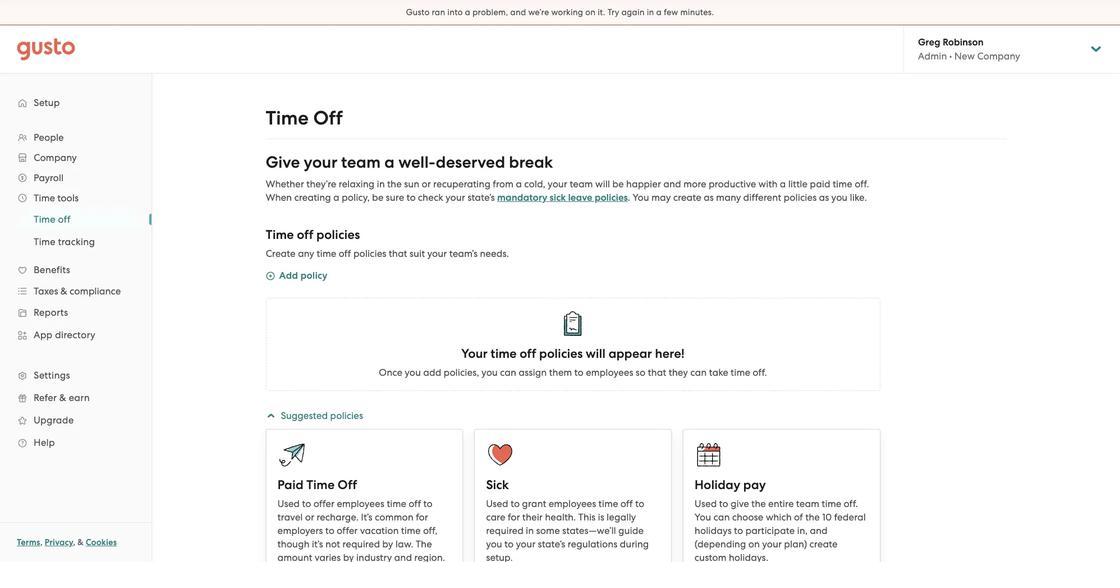 Task type: locate. For each thing, give the bounding box(es) containing it.
whether they're relaxing in the sun or recuperating from a cold, your team will be happier and more productive with a little paid time off. when creating a policy, be sure to check your state's
[[266, 179, 870, 203]]

team up of
[[797, 499, 820, 510]]

will up once you add policies, you can assign them to employees so that they can take time off.
[[586, 346, 606, 362]]

privacy
[[45, 538, 73, 548]]

that left suit
[[389, 248, 407, 259]]

required inside used to grant employees time off to care for their health. this is legally required in some states—we'll guide you to your state's regulations during setup.
[[486, 526, 524, 537]]

2 horizontal spatial used
[[695, 499, 717, 510]]

you down your
[[482, 367, 498, 378]]

they're
[[307, 179, 337, 190]]

off. up "federal"
[[844, 499, 859, 510]]

1 list from the top
[[0, 127, 152, 454]]

used down holiday
[[695, 499, 717, 510]]

0 horizontal spatial company
[[34, 152, 77, 163]]

used to offer employees time off to travel or recharge. it's common for employers to offer vacation time off, though it's not required by law. the amount varies by industry and region.
[[278, 499, 445, 563]]

0 horizontal spatial the
[[387, 179, 402, 190]]

1 vertical spatial on
[[749, 539, 760, 550]]

used for sick
[[486, 499, 509, 510]]

& right taxes
[[61, 286, 67, 297]]

1 vertical spatial create
[[810, 539, 838, 550]]

0 vertical spatial create
[[674, 192, 702, 203]]

for up off, at the bottom
[[416, 512, 428, 523]]

to right them
[[575, 367, 584, 378]]

time for time tools
[[34, 193, 55, 204]]

settings link
[[11, 366, 140, 386]]

, left cookies
[[73, 538, 75, 548]]

your down 'their'
[[516, 539, 536, 550]]

taxes & compliance
[[34, 286, 121, 297]]

them
[[549, 367, 572, 378]]

1 horizontal spatial you
[[695, 512, 712, 523]]

few
[[664, 7, 679, 17]]

& left cookies button
[[78, 538, 84, 548]]

guide
[[619, 526, 644, 537]]

recharge.
[[317, 512, 359, 523]]

used inside used to offer employees time off to travel or recharge. it's common for employers to offer vacation time off, though it's not required by law. the amount varies by industry and region.
[[278, 499, 300, 510]]

time up create
[[266, 227, 294, 243]]

required down care
[[486, 526, 524, 537]]

participate
[[746, 526, 795, 537]]

used for holiday pay
[[695, 499, 717, 510]]

list containing people
[[0, 127, 152, 454]]

plan)
[[785, 539, 808, 550]]

1 vertical spatial state's
[[538, 539, 566, 550]]

0 vertical spatial off.
[[855, 179, 870, 190]]

of
[[795, 512, 803, 523]]

policy
[[301, 270, 328, 282]]

2 vertical spatial team
[[797, 499, 820, 510]]

offer up recharge.
[[314, 499, 335, 510]]

vacation
[[360, 526, 399, 537]]

0 vertical spatial the
[[387, 179, 402, 190]]

app directory link
[[11, 325, 140, 345]]

your
[[462, 346, 488, 362]]

2 vertical spatial off.
[[844, 499, 859, 510]]

by
[[383, 539, 393, 550], [343, 552, 354, 563]]

time
[[266, 107, 309, 130], [34, 193, 55, 204], [34, 214, 56, 225], [266, 227, 294, 243], [34, 236, 56, 248], [307, 478, 335, 493]]

earn
[[69, 392, 90, 404]]

1 horizontal spatial offer
[[337, 526, 358, 537]]

your down participate at bottom right
[[763, 539, 782, 550]]

1 horizontal spatial on
[[749, 539, 760, 550]]

0 vertical spatial be
[[613, 179, 624, 190]]

setup
[[34, 97, 60, 108]]

your inside time off policies create any time off policies that suit your team's needs.
[[428, 248, 447, 259]]

0 vertical spatial required
[[486, 526, 524, 537]]

off inside used to offer employees time off to travel or recharge. it's common for employers to offer vacation time off, though it's not required by law. the amount varies by industry and region.
[[409, 499, 421, 510]]

off. up like.
[[855, 179, 870, 190]]

time down payroll
[[34, 193, 55, 204]]

as down more
[[704, 192, 714, 203]]

be
[[613, 179, 624, 190], [372, 192, 384, 203]]

your inside used to grant employees time off to care for their health. this is legally required in some states—we'll guide you to your state's regulations during setup.
[[516, 539, 536, 550]]

gusto navigation element
[[0, 74, 152, 472]]

off up legally
[[621, 499, 633, 510]]

or inside whether they're relaxing in the sun or recuperating from a cold, your team will be happier and more productive with a little paid time off. when creating a policy, be sure to check your state's
[[422, 179, 431, 190]]

will left happier in the right top of the page
[[596, 179, 610, 190]]

directory
[[55, 330, 95, 341]]

2 vertical spatial in
[[526, 526, 534, 537]]

and down law. at the left
[[394, 552, 412, 563]]

to down sun
[[407, 192, 416, 203]]

time inside time off policies create any time off policies that suit your team's needs.
[[317, 248, 337, 259]]

more
[[684, 179, 707, 190]]

in
[[647, 7, 654, 17], [377, 179, 385, 190], [526, 526, 534, 537]]

off. right take
[[753, 367, 767, 378]]

appear
[[609, 346, 652, 362]]

it's
[[312, 539, 323, 550]]

1 horizontal spatial team
[[570, 179, 593, 190]]

& inside dropdown button
[[61, 286, 67, 297]]

0 vertical spatial state's
[[468, 192, 495, 203]]

2 horizontal spatial can
[[714, 512, 730, 523]]

your up sick
[[548, 179, 568, 190]]

time inside time off policies create any time off policies that suit your team's needs.
[[266, 227, 294, 243]]

0 horizontal spatial in
[[377, 179, 385, 190]]

so
[[636, 367, 646, 378]]

that inside time off policies create any time off policies that suit your team's needs.
[[389, 248, 407, 259]]

on left it.
[[586, 7, 596, 17]]

refer & earn link
[[11, 388, 140, 408]]

policies right suggested
[[330, 410, 363, 422]]

or up check at the top left of the page
[[422, 179, 431, 190]]

in right relaxing
[[377, 179, 385, 190]]

time right take
[[731, 367, 751, 378]]

1 for from the left
[[416, 512, 428, 523]]

0 vertical spatial &
[[61, 286, 67, 297]]

suggested policies tab
[[264, 403, 881, 430]]

1 horizontal spatial by
[[383, 539, 393, 550]]

to left grant
[[511, 499, 520, 510]]

0 horizontal spatial on
[[586, 7, 596, 17]]

0 horizontal spatial create
[[674, 192, 702, 203]]

time for time off
[[266, 107, 309, 130]]

to up not
[[325, 526, 335, 537]]

1 horizontal spatial state's
[[538, 539, 566, 550]]

setup.
[[486, 552, 513, 563]]

used up travel
[[278, 499, 300, 510]]

employees up the "health."
[[549, 499, 597, 510]]

1 horizontal spatial that
[[648, 367, 667, 378]]

and up mandatory sick leave policies . you may create as many different policies as you like.
[[664, 179, 681, 190]]

1 vertical spatial off.
[[753, 367, 767, 378]]

company right new
[[978, 51, 1021, 62]]

time right any on the top of page
[[317, 248, 337, 259]]

state's inside used to grant employees time off to care for their health. this is legally required in some states—we'll guide you to your state's regulations during setup.
[[538, 539, 566, 550]]

create down 10
[[810, 539, 838, 550]]

offer down recharge.
[[337, 526, 358, 537]]

health.
[[545, 512, 576, 523]]

time tools
[[34, 193, 79, 204]]

team inside whether they're relaxing in the sun or recuperating from a cold, your team will be happier and more productive with a little paid time off. when creating a policy, be sure to check your state's
[[570, 179, 593, 190]]

time down time off
[[34, 236, 56, 248]]

1 vertical spatial offer
[[337, 526, 358, 537]]

off.
[[855, 179, 870, 190], [753, 367, 767, 378], [844, 499, 859, 510]]

create down more
[[674, 192, 702, 203]]

or up employers
[[305, 512, 314, 523]]

a left policy,
[[334, 192, 340, 203]]

in down 'their'
[[526, 526, 534, 537]]

your right suit
[[428, 248, 447, 259]]

on inside used to give the entire team time off. you can choose which of the 10 federal holidays to participate in, and (depending on your plan) create custom holidays.
[[749, 539, 760, 550]]

time up like.
[[833, 179, 853, 190]]

& for compliance
[[61, 286, 67, 297]]

1 vertical spatial will
[[586, 346, 606, 362]]

the right of
[[806, 512, 820, 523]]

you
[[633, 192, 650, 203], [695, 512, 712, 523]]

2 for from the left
[[508, 512, 520, 523]]

,
[[40, 538, 43, 548], [73, 538, 75, 548]]

1 vertical spatial required
[[343, 539, 380, 550]]

policy,
[[342, 192, 370, 203]]

when
[[266, 192, 292, 203]]

in right again in the right of the page
[[647, 7, 654, 17]]

0 horizontal spatial offer
[[314, 499, 335, 510]]

create
[[674, 192, 702, 203], [810, 539, 838, 550]]

list
[[0, 127, 152, 454], [0, 208, 152, 253]]

time off
[[266, 107, 343, 130]]

time inside dropdown button
[[34, 193, 55, 204]]

0 horizontal spatial or
[[305, 512, 314, 523]]

used to grant employees time off to care for their health. this is legally required in some states—we'll guide you to your state's regulations during setup.
[[486, 499, 649, 563]]

used for paid time off
[[278, 499, 300, 510]]

company inside greg robinson admin • new company
[[978, 51, 1021, 62]]

not
[[326, 539, 340, 550]]

state's down some
[[538, 539, 566, 550]]

1 vertical spatial be
[[372, 192, 384, 203]]

1 vertical spatial company
[[34, 152, 77, 163]]

0 vertical spatial company
[[978, 51, 1021, 62]]

taxes
[[34, 286, 58, 297]]

time inside whether they're relaxing in the sun or recuperating from a cold, your team will be happier and more productive with a little paid time off. when creating a policy, be sure to check your state's
[[833, 179, 853, 190]]

0 vertical spatial or
[[422, 179, 431, 190]]

2 used from the left
[[486, 499, 509, 510]]

the up choose
[[752, 499, 766, 510]]

company inside dropdown button
[[34, 152, 77, 163]]

used inside used to grant employees time off to care for their health. this is legally required in some states—we'll guide you to your state's regulations during setup.
[[486, 499, 509, 510]]

0 horizontal spatial you
[[633, 192, 650, 203]]

time down time tools
[[34, 214, 56, 225]]

1 vertical spatial team
[[570, 179, 593, 190]]

1 vertical spatial &
[[59, 392, 66, 404]]

your inside used to give the entire team time off. you can choose which of the 10 federal holidays to participate in, and (depending on your plan) create custom holidays.
[[763, 539, 782, 550]]

try
[[608, 7, 620, 17]]

you up setup.
[[486, 539, 502, 550]]

1 horizontal spatial create
[[810, 539, 838, 550]]

benefits
[[34, 264, 70, 276]]

team
[[341, 153, 381, 172], [570, 179, 593, 190], [797, 499, 820, 510]]

creating
[[294, 192, 331, 203]]

0 vertical spatial that
[[389, 248, 407, 259]]

3 used from the left
[[695, 499, 717, 510]]

any
[[298, 248, 315, 259]]

2 vertical spatial the
[[806, 512, 820, 523]]

can left assign at the bottom of the page
[[500, 367, 517, 378]]

to up legally
[[636, 499, 645, 510]]

1 horizontal spatial in
[[526, 526, 534, 537]]

0 vertical spatial by
[[383, 539, 393, 550]]

1 vertical spatial that
[[648, 367, 667, 378]]

break
[[509, 153, 553, 172]]

0 horizontal spatial ,
[[40, 538, 43, 548]]

the inside whether they're relaxing in the sun or recuperating from a cold, your team will be happier and more productive with a little paid time off. when creating a policy, be sure to check your state's
[[387, 179, 402, 190]]

2 horizontal spatial team
[[797, 499, 820, 510]]

1 horizontal spatial as
[[819, 192, 830, 203]]

time for time off
[[34, 214, 56, 225]]

off up common
[[409, 499, 421, 510]]

1 horizontal spatial the
[[752, 499, 766, 510]]

help link
[[11, 433, 140, 453]]

employees inside used to offer employees time off to travel or recharge. it's common for employers to offer vacation time off, though it's not required by law. the amount varies by industry and region.
[[337, 499, 385, 510]]

& left "earn"
[[59, 392, 66, 404]]

care
[[486, 512, 506, 523]]

give
[[731, 499, 749, 510]]

0 vertical spatial team
[[341, 153, 381, 172]]

your
[[304, 153, 338, 172], [548, 179, 568, 190], [446, 192, 465, 203], [428, 248, 447, 259], [516, 539, 536, 550], [763, 539, 782, 550]]

1 used from the left
[[278, 499, 300, 510]]

0 horizontal spatial for
[[416, 512, 428, 523]]

employees inside used to grant employees time off to care for their health. this is legally required in some states—we'll guide you to your state's regulations during setup.
[[549, 499, 597, 510]]

2 list from the top
[[0, 208, 152, 253]]

1 vertical spatial or
[[305, 512, 314, 523]]

off. inside whether they're relaxing in the sun or recuperating from a cold, your team will be happier and more productive with a little paid time off. when creating a policy, be sure to check your state's
[[855, 179, 870, 190]]

you up holidays
[[695, 512, 712, 523]]

&
[[61, 286, 67, 297], [59, 392, 66, 404], [78, 538, 84, 548]]

0 horizontal spatial required
[[343, 539, 380, 550]]

you left add
[[405, 367, 421, 378]]

policies right the 'leave'
[[595, 192, 628, 204]]

by right varies
[[343, 552, 354, 563]]

0 vertical spatial will
[[596, 179, 610, 190]]

time off link
[[20, 209, 140, 230]]

for
[[416, 512, 428, 523], [508, 512, 520, 523]]

create inside mandatory sick leave policies . you may create as many different policies as you like.
[[674, 192, 702, 203]]

0 horizontal spatial used
[[278, 499, 300, 510]]

that right so
[[648, 367, 667, 378]]

1 horizontal spatial or
[[422, 179, 431, 190]]

0 horizontal spatial as
[[704, 192, 714, 203]]

off down tools
[[58, 214, 71, 225]]

2 , from the left
[[73, 538, 75, 548]]

add policy
[[279, 270, 328, 282]]

tracking
[[58, 236, 95, 248]]

.
[[628, 192, 631, 203]]

as down paid
[[819, 192, 830, 203]]

1 horizontal spatial ,
[[73, 538, 75, 548]]

time up is
[[599, 499, 619, 510]]

company down people
[[34, 152, 77, 163]]

state's inside whether they're relaxing in the sun or recuperating from a cold, your team will be happier and more productive with a little paid time off. when creating a policy, be sure to check your state's
[[468, 192, 495, 203]]

time up give
[[266, 107, 309, 130]]

create inside used to give the entire team time off. you can choose which of the 10 federal holidays to participate in, and (depending on your plan) create custom holidays.
[[810, 539, 838, 550]]

0 horizontal spatial state's
[[468, 192, 495, 203]]

1 horizontal spatial used
[[486, 499, 509, 510]]

1 vertical spatial in
[[377, 179, 385, 190]]

from
[[493, 179, 514, 190]]

you right the .
[[633, 192, 650, 203]]

time up 10
[[822, 499, 842, 510]]

to down choose
[[734, 526, 744, 537]]

0 horizontal spatial be
[[372, 192, 384, 203]]

during
[[620, 539, 649, 550]]

off up any on the top of page
[[297, 227, 314, 243]]

it.
[[598, 7, 606, 17]]

setup link
[[11, 93, 140, 113]]

you inside used to give the entire team time off. you can choose which of the 10 federal holidays to participate in, and (depending on your plan) create custom holidays.
[[695, 512, 712, 523]]

common
[[375, 512, 414, 523]]

on up holidays.
[[749, 539, 760, 550]]

time
[[833, 179, 853, 190], [317, 248, 337, 259], [491, 346, 517, 362], [731, 367, 751, 378], [387, 499, 407, 510], [599, 499, 619, 510], [822, 499, 842, 510], [401, 526, 421, 537]]

used inside used to give the entire team time off. you can choose which of the 10 federal holidays to participate in, and (depending on your plan) create custom holidays.
[[695, 499, 717, 510]]

holiday pay
[[695, 478, 766, 493]]

can inside used to give the entire team time off. you can choose which of the 10 federal holidays to participate in, and (depending on your plan) create custom holidays.
[[714, 512, 730, 523]]

offer
[[314, 499, 335, 510], [337, 526, 358, 537]]

new
[[955, 51, 975, 62]]

state's down recuperating
[[468, 192, 495, 203]]

on
[[586, 7, 596, 17], [749, 539, 760, 550]]

to inside whether they're relaxing in the sun or recuperating from a cold, your team will be happier and more productive with a little paid time off. when creating a policy, be sure to check your state's
[[407, 192, 416, 203]]

you inside mandatory sick leave policies . you may create as many different policies as you like.
[[832, 192, 848, 203]]

for right care
[[508, 512, 520, 523]]

compliance
[[70, 286, 121, 297]]

1 horizontal spatial be
[[613, 179, 624, 190]]

once you add policies, you can assign them to employees so that they can take time off.
[[379, 367, 767, 378]]

0 vertical spatial offer
[[314, 499, 335, 510]]

1 vertical spatial you
[[695, 512, 712, 523]]

in,
[[798, 526, 808, 537]]

by down "vacation"
[[383, 539, 393, 550]]

required up the industry
[[343, 539, 380, 550]]

time right your
[[491, 346, 517, 362]]

employees for sick
[[549, 499, 597, 510]]

employees down the appear
[[586, 367, 634, 378]]

0 vertical spatial you
[[633, 192, 650, 203]]

be left happier in the right top of the page
[[613, 179, 624, 190]]

legally
[[607, 512, 636, 523]]

sick
[[550, 192, 566, 204]]

and inside used to give the entire team time off. you can choose which of the 10 federal holidays to participate in, and (depending on your plan) create custom holidays.
[[810, 526, 828, 537]]

employees up it's
[[337, 499, 385, 510]]

grant
[[522, 499, 547, 510]]

the
[[387, 179, 402, 190], [752, 499, 766, 510], [806, 512, 820, 523]]

1 horizontal spatial for
[[508, 512, 520, 523]]

1 vertical spatial the
[[752, 499, 766, 510]]

0 horizontal spatial that
[[389, 248, 407, 259]]

2 horizontal spatial in
[[647, 7, 654, 17]]

a right into
[[465, 7, 471, 17]]

deserved
[[436, 153, 505, 172]]

the up sure at left top
[[387, 179, 402, 190]]

1 horizontal spatial company
[[978, 51, 1021, 62]]

team up relaxing
[[341, 153, 381, 172]]

, left privacy
[[40, 538, 43, 548]]

1 horizontal spatial required
[[486, 526, 524, 537]]

can up holidays
[[714, 512, 730, 523]]

and
[[511, 7, 526, 17], [664, 179, 681, 190], [810, 526, 828, 537], [394, 552, 412, 563]]

1 vertical spatial by
[[343, 552, 354, 563]]

holidays.
[[729, 552, 769, 563]]

0 vertical spatial on
[[586, 7, 596, 17]]

amount
[[278, 552, 313, 563]]



Task type: describe. For each thing, give the bounding box(es) containing it.
time up common
[[387, 499, 407, 510]]

add policy button
[[266, 270, 328, 285]]

policies inside mandatory sick leave policies . you may create as many different policies as you like.
[[784, 192, 817, 203]]

time tools button
[[11, 188, 140, 208]]

upgrade link
[[11, 410, 140, 431]]

gusto ran into a problem, and we're working on it. try again in a few minutes.
[[406, 7, 714, 17]]

reports link
[[11, 303, 140, 323]]

1 horizontal spatial can
[[691, 367, 707, 378]]

time tracking
[[34, 236, 95, 248]]

team inside used to give the entire team time off. you can choose which of the 10 federal holidays to participate in, and (depending on your plan) create custom holidays.
[[797, 499, 820, 510]]

a left well- on the top
[[385, 153, 395, 172]]

policies down policy,
[[317, 227, 360, 243]]

tools
[[57, 193, 79, 204]]

and left we're
[[511, 7, 526, 17]]

pay
[[744, 478, 766, 493]]

2 horizontal spatial the
[[806, 512, 820, 523]]

cold,
[[525, 179, 546, 190]]

policies left suit
[[354, 248, 387, 259]]

robinson
[[943, 36, 984, 48]]

terms , privacy , & cookies
[[17, 538, 117, 548]]

time up law. at the left
[[401, 526, 421, 537]]

once
[[379, 367, 403, 378]]

to up travel
[[302, 499, 311, 510]]

their
[[523, 512, 543, 523]]

refer & earn
[[34, 392, 90, 404]]

a right with at the right of the page
[[780, 179, 786, 190]]

again
[[622, 7, 645, 17]]

suggested policies
[[281, 410, 363, 422]]

terms link
[[17, 538, 40, 548]]

taxes & compliance button
[[11, 281, 140, 302]]

time for time tracking
[[34, 236, 56, 248]]

paid time off
[[278, 478, 357, 493]]

may
[[652, 192, 671, 203]]

regulations
[[568, 539, 618, 550]]

off inside used to grant employees time off to care for their health. this is legally required in some states—we'll guide you to your state's regulations during setup.
[[621, 499, 633, 510]]

ran
[[432, 7, 445, 17]]

suit
[[410, 248, 425, 259]]

to left give
[[720, 499, 729, 510]]

module__icon___go7vc image
[[266, 272, 275, 281]]

list containing time off
[[0, 208, 152, 253]]

holidays
[[695, 526, 732, 537]]

give your team a well-deserved break
[[266, 153, 553, 172]]

cookies
[[86, 538, 117, 548]]

your down recuperating
[[446, 192, 465, 203]]

create
[[266, 248, 296, 259]]

2 as from the left
[[819, 192, 830, 203]]

will inside whether they're relaxing in the sun or recuperating from a cold, your team will be happier and more productive with a little paid time off. when creating a policy, be sure to check your state's
[[596, 179, 610, 190]]

your up 'they're'
[[304, 153, 338, 172]]

federal
[[835, 512, 866, 523]]

region.
[[415, 552, 445, 563]]

time off
[[34, 214, 71, 225]]

gusto
[[406, 7, 430, 17]]

here!
[[655, 346, 685, 362]]

a up mandatory
[[516, 179, 522, 190]]

company button
[[11, 148, 140, 168]]

greg robinson admin • new company
[[919, 36, 1021, 62]]

1 as from the left
[[704, 192, 714, 203]]

policies inside tab
[[330, 410, 363, 422]]

time inside used to give the entire team time off. you can choose which of the 10 federal holidays to participate in, and (depending on your plan) create custom holidays.
[[822, 499, 842, 510]]

policies up them
[[539, 346, 583, 362]]

0 horizontal spatial by
[[343, 552, 354, 563]]

2 vertical spatial &
[[78, 538, 84, 548]]

and inside whether they're relaxing in the sun or recuperating from a cold, your team will be happier and more productive with a little paid time off. when creating a policy, be sure to check your state's
[[664, 179, 681, 190]]

in inside whether they're relaxing in the sun or recuperating from a cold, your team will be happier and more productive with a little paid time off. when creating a policy, be sure to check your state's
[[377, 179, 385, 190]]

working
[[552, 7, 583, 17]]

0 horizontal spatial can
[[500, 367, 517, 378]]

give
[[266, 153, 300, 172]]

assign
[[519, 367, 547, 378]]

off right any on the top of page
[[339, 248, 351, 259]]

for inside used to offer employees time off to travel or recharge. it's common for employers to offer vacation time off, though it's not required by law. the amount varies by industry and region.
[[416, 512, 428, 523]]

& for earn
[[59, 392, 66, 404]]

terms
[[17, 538, 40, 548]]

arrow right image
[[264, 411, 277, 421]]

and inside used to offer employees time off to travel or recharge. it's common for employers to offer vacation time off, though it's not required by law. the amount varies by industry and region.
[[394, 552, 412, 563]]

paid
[[278, 478, 304, 493]]

0 vertical spatial in
[[647, 7, 654, 17]]

upgrade
[[34, 415, 74, 426]]

whether
[[266, 179, 304, 190]]

industry
[[356, 552, 392, 563]]

benefits link
[[11, 260, 140, 280]]

different
[[744, 192, 782, 203]]

mandatory
[[498, 192, 548, 204]]

•
[[950, 51, 953, 62]]

to up off, at the bottom
[[424, 499, 433, 510]]

to up setup.
[[505, 539, 514, 550]]

0 vertical spatial off
[[313, 107, 343, 130]]

sun
[[404, 179, 420, 190]]

check
[[418, 192, 443, 203]]

for inside used to grant employees time off to care for their health. this is legally required in some states—we'll guide you to your state's regulations during setup.
[[508, 512, 520, 523]]

1 vertical spatial off
[[338, 478, 357, 493]]

app
[[34, 330, 53, 341]]

leave
[[568, 192, 593, 204]]

time off policies create any time off policies that suit your team's needs.
[[266, 227, 509, 259]]

you inside mandatory sick leave policies . you may create as many different policies as you like.
[[633, 192, 650, 203]]

we're
[[529, 7, 549, 17]]

cookies button
[[86, 536, 117, 550]]

a left few
[[657, 7, 662, 17]]

sick
[[486, 478, 509, 493]]

payroll button
[[11, 168, 140, 188]]

time for time off policies create any time off policies that suit your team's needs.
[[266, 227, 294, 243]]

custom
[[695, 552, 727, 563]]

home image
[[17, 38, 75, 60]]

off inside gusto navigation element
[[58, 214, 71, 225]]

add
[[423, 367, 442, 378]]

into
[[448, 7, 463, 17]]

1 , from the left
[[40, 538, 43, 548]]

holiday
[[695, 478, 741, 493]]

greg
[[919, 36, 941, 48]]

time inside used to grant employees time off to care for their health. this is legally required in some states—we'll guide you to your state's regulations during setup.
[[599, 499, 619, 510]]

off up assign at the bottom of the page
[[520, 346, 536, 362]]

well-
[[399, 153, 436, 172]]

time right paid
[[307, 478, 335, 493]]

policies,
[[444, 367, 479, 378]]

refer
[[34, 392, 57, 404]]

mandatory sick leave policies . you may create as many different policies as you like.
[[498, 192, 867, 204]]

employees for paid time off
[[337, 499, 385, 510]]

they
[[669, 367, 688, 378]]

0 horizontal spatial team
[[341, 153, 381, 172]]

required inside used to offer employees time off to travel or recharge. it's common for employers to offer vacation time off, though it's not required by law. the amount varies by industry and region.
[[343, 539, 380, 550]]

settings
[[34, 370, 70, 381]]

team's
[[450, 248, 478, 259]]

some
[[537, 526, 560, 537]]

or inside used to offer employees time off to travel or recharge. it's common for employers to offer vacation time off, though it's not required by law. the amount varies by industry and region.
[[305, 512, 314, 523]]

though
[[278, 539, 310, 550]]

you inside used to grant employees time off to care for their health. this is legally required in some states—we'll guide you to your state's regulations during setup.
[[486, 539, 502, 550]]

off. inside used to give the entire team time off. you can choose which of the 10 federal holidays to participate in, and (depending on your plan) create custom holidays.
[[844, 499, 859, 510]]

privacy link
[[45, 538, 73, 548]]

employers
[[278, 526, 323, 537]]

app directory
[[34, 330, 95, 341]]

time tracking link
[[20, 232, 140, 252]]

states—we'll
[[563, 526, 616, 537]]

with
[[759, 179, 778, 190]]

relaxing
[[339, 179, 375, 190]]

in inside used to grant employees time off to care for their health. this is legally required in some states—we'll guide you to your state's regulations during setup.
[[526, 526, 534, 537]]

paid
[[810, 179, 831, 190]]



Task type: vqa. For each thing, say whether or not it's contained in the screenshot.
25, at the right bottom
no



